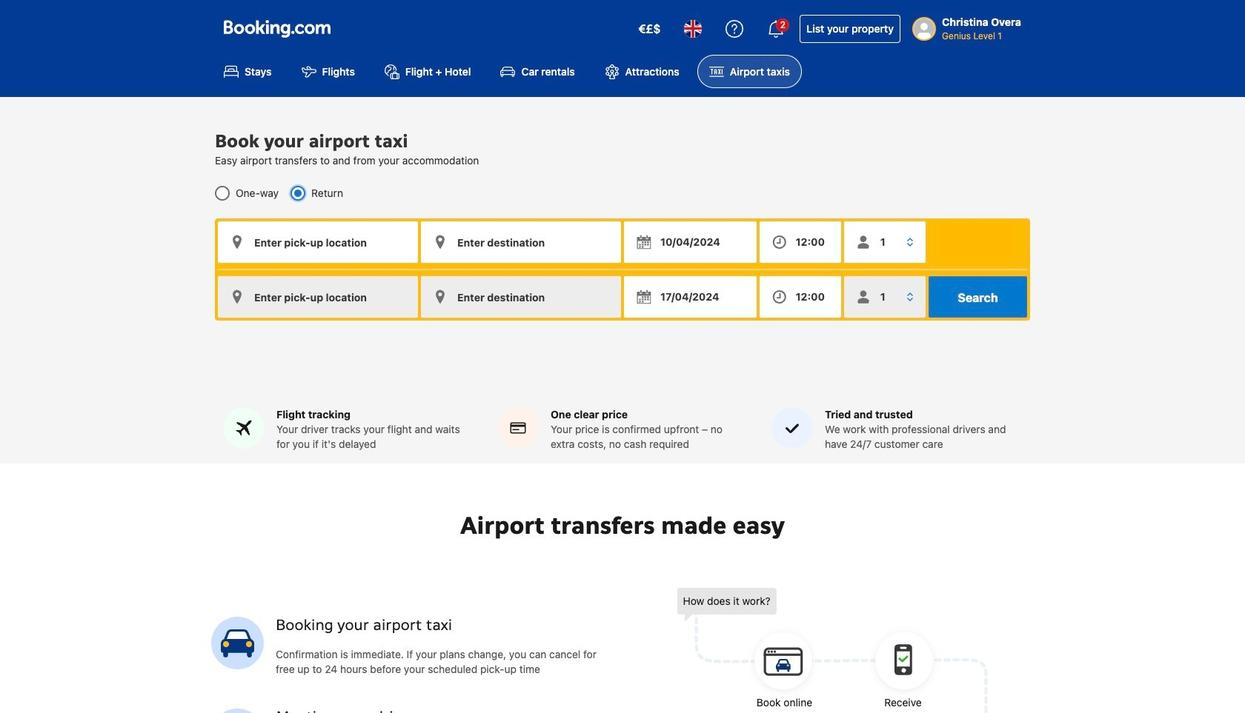 Task type: vqa. For each thing, say whether or not it's contained in the screenshot.
leftmost "1"
no



Task type: locate. For each thing, give the bounding box(es) containing it.
booking airport taxi image
[[677, 589, 988, 714], [211, 617, 264, 670], [211, 709, 264, 714]]

booking.com online hotel reservations image
[[224, 20, 331, 38]]



Task type: describe. For each thing, give the bounding box(es) containing it.
Enter destination text field
[[421, 222, 621, 263]]

Enter pick-up location text field
[[218, 222, 418, 263]]



